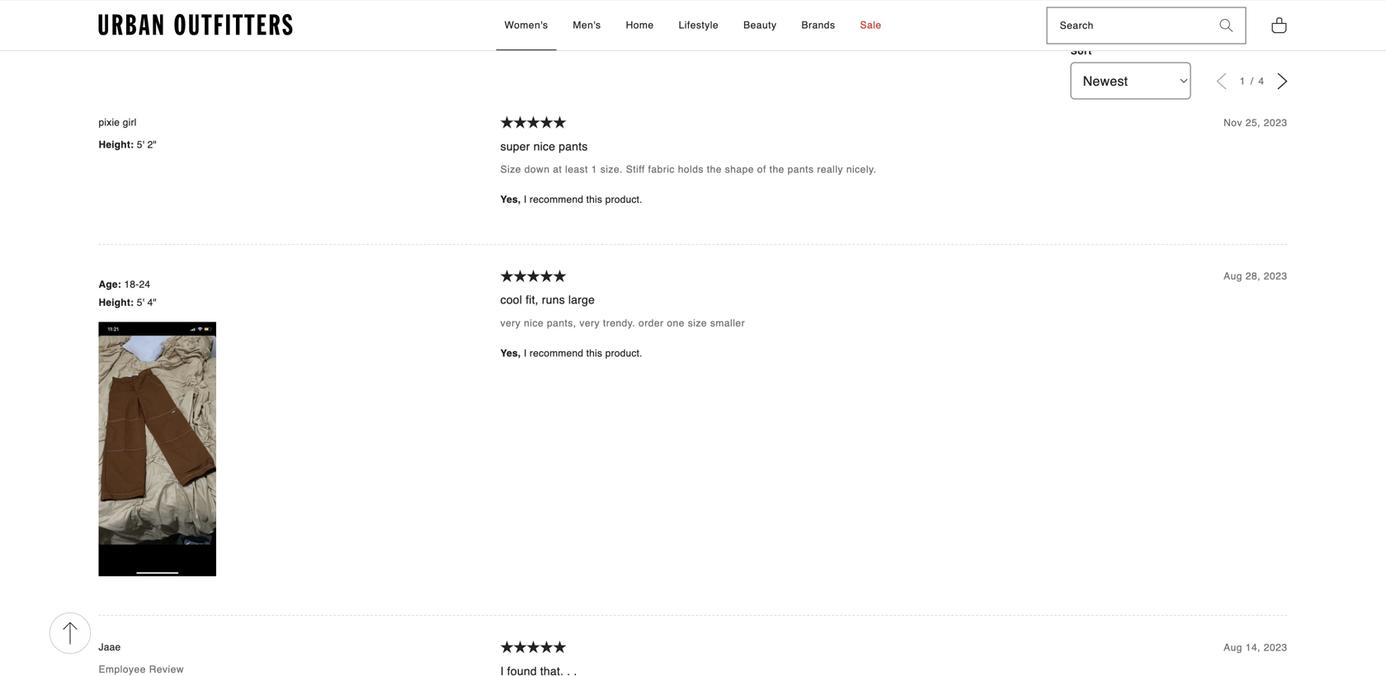 Task type: vqa. For each thing, say whether or not it's contained in the screenshot.
GIFT CARDS
no



Task type: locate. For each thing, give the bounding box(es) containing it.
0 vertical spatial i
[[524, 194, 527, 206]]

men's link
[[565, 1, 610, 51]]

5 stars element
[[501, 116, 1224, 130], [501, 270, 1224, 284], [501, 641, 1224, 656]]

4"
[[147, 297, 157, 308]]

i down fit,
[[524, 348, 527, 359]]

very down cool
[[501, 318, 521, 329]]

runs
[[542, 294, 565, 307]]

recommend for runs
[[530, 348, 584, 359]]

1 horizontal spatial launch review details modal image
[[339, 0, 567, 20]]

3 5 stars element from the top
[[501, 641, 1224, 656]]

0 vertical spatial 1
[[1240, 76, 1249, 87]]

1 vertical spatial product.
[[605, 348, 643, 359]]

the
[[707, 164, 722, 175], [770, 164, 785, 175]]

pants
[[559, 140, 588, 153], [788, 164, 814, 175]]

2023
[[1264, 117, 1288, 129], [1264, 271, 1288, 282], [1264, 642, 1288, 654]]

0 vertical spatial nice
[[534, 140, 556, 153]]

2 product. from the top
[[605, 348, 643, 359]]

None search field
[[1048, 8, 1208, 43]]

this for cool fit, runs large
[[586, 348, 603, 359]]

launch review details modal image
[[99, 0, 327, 20], [339, 0, 567, 20]]

1 vertical spatial 5'
[[137, 297, 145, 308]]

nov 25, 2023
[[1224, 117, 1288, 129]]

1 launch review details modal image from the left
[[99, 0, 327, 20]]

3 2023 from the top
[[1264, 642, 1288, 654]]

product.
[[605, 194, 643, 206], [605, 348, 643, 359]]

5' left 4"
[[137, 297, 145, 308]]

i
[[524, 194, 527, 206], [524, 348, 527, 359]]

recommend down at
[[530, 194, 584, 206]]

0 vertical spatial 5'
[[137, 139, 145, 151]]

yes, i recommend this product.
[[501, 194, 643, 206], [501, 348, 643, 359]]

1 left 4
[[1240, 76, 1249, 87]]

1 horizontal spatial the
[[770, 164, 785, 175]]

employee review
[[99, 664, 184, 676]]

1 vertical spatial height:
[[99, 297, 134, 308]]

0 vertical spatial yes,
[[501, 194, 521, 206]]

height: inside the age: 18-24 height: 5' 4"
[[99, 297, 134, 308]]

nice for super
[[534, 140, 556, 153]]

2 5 stars element from the top
[[501, 270, 1224, 284]]

yes, for super nice pants
[[501, 194, 521, 206]]

1 5' from the top
[[137, 139, 145, 151]]

0 horizontal spatial pants
[[559, 140, 588, 153]]

0 vertical spatial product.
[[605, 194, 643, 206]]

1 vertical spatial this
[[586, 348, 603, 359]]

product. down very nice pants, very trendy. order one size smaller at top
[[605, 348, 643, 359]]

1 vertical spatial yes, i recommend this product.
[[501, 348, 643, 359]]

0 vertical spatial aug
[[1224, 271, 1243, 282]]

1 aug from the top
[[1224, 271, 1243, 282]]

this down very nice pants, very trendy. order one size smaller at top
[[586, 348, 603, 359]]

0 vertical spatial 5 stars element
[[501, 116, 1224, 130]]

women's link
[[496, 1, 557, 51]]

0 vertical spatial height:
[[99, 139, 134, 151]]

0 vertical spatial this
[[586, 194, 603, 206]]

0 vertical spatial 2023
[[1264, 117, 1288, 129]]

product. for super nice pants
[[605, 194, 643, 206]]

i down "down"
[[524, 194, 527, 206]]

5 stars element for super nice pants
[[501, 116, 1224, 130]]

home link
[[618, 1, 662, 51]]

1 height: from the top
[[99, 139, 134, 151]]

5'
[[137, 139, 145, 151], [137, 297, 145, 308]]

1 vertical spatial nice
[[524, 318, 544, 329]]

1 vertical spatial aug
[[1224, 642, 1243, 654]]

brands link
[[793, 1, 844, 51]]

1 i from the top
[[524, 194, 527, 206]]

aug
[[1224, 271, 1243, 282], [1224, 642, 1243, 654]]

0 vertical spatial pants
[[559, 140, 588, 153]]

product. down stiff
[[605, 194, 643, 206]]

1 vertical spatial i
[[524, 348, 527, 359]]

2 very from the left
[[580, 318, 600, 329]]

2 this from the top
[[586, 348, 603, 359]]

height: down pixie girl
[[99, 139, 134, 151]]

pants left really
[[788, 164, 814, 175]]

2 5' from the top
[[137, 297, 145, 308]]

0 horizontal spatial 1
[[592, 164, 597, 175]]

very down large
[[580, 318, 600, 329]]

nice down fit,
[[524, 318, 544, 329]]

the right holds at the top of the page
[[707, 164, 722, 175]]

nicely.
[[847, 164, 877, 175]]

1 yes, from the top
[[501, 194, 521, 206]]

2023 right 28,
[[1264, 271, 1288, 282]]

aug left 14,
[[1224, 642, 1243, 654]]

1 horizontal spatial very
[[580, 318, 600, 329]]

2023 right 25,
[[1264, 117, 1288, 129]]

1 very from the left
[[501, 318, 521, 329]]

1 vertical spatial 5 stars element
[[501, 270, 1224, 284]]

1 vertical spatial recommend
[[530, 348, 584, 359]]

0 vertical spatial yes, i recommend this product.
[[501, 194, 643, 206]]

2 height: from the top
[[99, 297, 134, 308]]

size
[[688, 318, 707, 329]]

yes, down size
[[501, 194, 521, 206]]

28,
[[1246, 271, 1261, 282]]

1 vertical spatial yes,
[[501, 348, 521, 359]]

down
[[525, 164, 550, 175]]

height:
[[99, 139, 134, 151], [99, 297, 134, 308]]

trendy.
[[603, 318, 636, 329]]

one
[[667, 318, 685, 329]]

this
[[586, 194, 603, 206], [586, 348, 603, 359]]

very
[[501, 318, 521, 329], [580, 318, 600, 329]]

pants,
[[547, 318, 577, 329]]

nice up "down"
[[534, 140, 556, 153]]

1 vertical spatial 2023
[[1264, 271, 1288, 282]]

nice
[[534, 140, 556, 153], [524, 318, 544, 329]]

5 stars element for cool fit, runs large
[[501, 270, 1224, 284]]

2 vertical spatial 5 stars element
[[501, 641, 1224, 656]]

yes, i recommend this product. down least
[[501, 194, 643, 206]]

star rating image
[[501, 116, 514, 129], [527, 270, 540, 282], [540, 270, 553, 282], [527, 641, 540, 654], [540, 641, 553, 654]]

1 left 'size.'
[[592, 164, 597, 175]]

star rating image
[[514, 116, 527, 129], [527, 116, 540, 129], [540, 116, 553, 129], [553, 116, 567, 129], [501, 270, 514, 282], [514, 270, 527, 282], [553, 270, 567, 282], [501, 641, 514, 654], [514, 641, 527, 654], [553, 641, 567, 654]]

pants up least
[[559, 140, 588, 153]]

order
[[639, 318, 664, 329]]

yes, i recommend this product. for runs
[[501, 348, 643, 359]]

Search text field
[[1048, 8, 1208, 43]]

1 5 stars element from the top
[[501, 116, 1224, 130]]

recommend down pants, at the top left of page
[[530, 348, 584, 359]]

2 aug from the top
[[1224, 642, 1243, 654]]

2 2023 from the top
[[1264, 271, 1288, 282]]

0 vertical spatial recommend
[[530, 194, 584, 206]]

the right of
[[770, 164, 785, 175]]

5' left 2"
[[137, 139, 145, 151]]

0 horizontal spatial the
[[707, 164, 722, 175]]

2 i from the top
[[524, 348, 527, 359]]

yes, i recommend this product. down pants, at the top left of page
[[501, 348, 643, 359]]

0 horizontal spatial very
[[501, 318, 521, 329]]

1 vertical spatial pants
[[788, 164, 814, 175]]

2 yes, i recommend this product. from the top
[[501, 348, 643, 359]]

1 yes, i recommend this product. from the top
[[501, 194, 643, 206]]

recommend
[[530, 194, 584, 206], [530, 348, 584, 359]]

large
[[569, 294, 595, 307]]

stiff
[[626, 164, 645, 175]]

1 horizontal spatial 1
[[1240, 76, 1249, 87]]

yes, down cool
[[501, 348, 521, 359]]

2 vertical spatial 2023
[[1264, 642, 1288, 654]]

2 recommend from the top
[[530, 348, 584, 359]]

this down 'size.'
[[586, 194, 603, 206]]

1
[[1240, 76, 1249, 87], [592, 164, 597, 175]]

aug left 28,
[[1224, 271, 1243, 282]]

height: down age:
[[99, 297, 134, 308]]

1 this from the top
[[586, 194, 603, 206]]

1 recommend from the top
[[530, 194, 584, 206]]

beauty link
[[735, 1, 785, 51]]

brands
[[802, 19, 836, 31]]

2 yes, from the top
[[501, 348, 521, 359]]

1 2023 from the top
[[1264, 117, 1288, 129]]

really
[[817, 164, 843, 175]]

review
[[149, 664, 184, 676]]

size down at least 1 size. stiff fabric holds the shape of the pants really nicely.
[[501, 164, 877, 175]]

aug 28, 2023
[[1224, 271, 1288, 282]]

yes,
[[501, 194, 521, 206], [501, 348, 521, 359]]

1 product. from the top
[[605, 194, 643, 206]]

sort
[[1071, 45, 1092, 57]]

aug 14, 2023
[[1224, 642, 1288, 654]]

home
[[626, 19, 654, 31]]

women's
[[505, 19, 548, 31]]

2023 right 14,
[[1264, 642, 1288, 654]]

0 horizontal spatial launch review details modal image
[[99, 0, 327, 20]]

cool
[[501, 294, 522, 307]]

cool fit, runs large
[[501, 294, 595, 307]]

page 1 of 4 element
[[1240, 76, 1265, 87]]



Task type: describe. For each thing, give the bounding box(es) containing it.
age:
[[99, 279, 121, 290]]

lifestyle link
[[671, 1, 727, 51]]

least
[[565, 164, 588, 175]]

1 the from the left
[[707, 164, 722, 175]]

smaller
[[710, 318, 745, 329]]

lifestyle
[[679, 19, 719, 31]]

at
[[553, 164, 562, 175]]

urban outfitters image
[[99, 14, 293, 36]]

14,
[[1246, 642, 1261, 654]]

pixie girl
[[99, 117, 137, 128]]

super
[[501, 140, 530, 153]]

25,
[[1246, 117, 1261, 129]]

yes, i recommend this product. for pants
[[501, 194, 643, 206]]

2023 for cool fit, runs large
[[1264, 271, 1288, 282]]

super nice pants
[[501, 140, 588, 153]]

men's
[[573, 19, 601, 31]]

girl
[[123, 117, 137, 128]]

aug for aug 28, 2023
[[1224, 271, 1243, 282]]

fit,
[[526, 294, 539, 307]]

5' inside the age: 18-24 height: 5' 4"
[[137, 297, 145, 308]]

age: 18-24 height: 5' 4"
[[99, 279, 157, 308]]

24
[[139, 279, 150, 290]]

size.
[[601, 164, 623, 175]]

employee
[[99, 664, 146, 676]]

beauty
[[744, 19, 777, 31]]

this for super nice pants
[[586, 194, 603, 206]]

main navigation element
[[356, 1, 1030, 51]]

height: 5' 2"
[[99, 139, 157, 151]]

search image
[[1220, 19, 1233, 32]]

sale
[[860, 19, 882, 31]]

2023 for super nice pants
[[1264, 117, 1288, 129]]

18-
[[124, 279, 139, 290]]

fabric
[[648, 164, 675, 175]]

1 horizontal spatial pants
[[788, 164, 814, 175]]

size
[[501, 164, 521, 175]]

i for super
[[524, 194, 527, 206]]

2 launch review details modal image from the left
[[339, 0, 567, 20]]

nice for very
[[524, 318, 544, 329]]

yes, for cool fit, runs large
[[501, 348, 521, 359]]

of
[[757, 164, 767, 175]]

my shopping bag image
[[1271, 16, 1288, 34]]

1 vertical spatial 1
[[592, 164, 597, 175]]

recommend for pants
[[530, 194, 584, 206]]

very nice pants, very trendy. order one size smaller
[[501, 318, 745, 329]]

2"
[[147, 139, 157, 151]]

4
[[1259, 76, 1265, 87]]

nov
[[1224, 117, 1243, 129]]

product. for cool fit, runs large
[[605, 348, 643, 359]]

pixie
[[99, 117, 120, 128]]

2 the from the left
[[770, 164, 785, 175]]

shape
[[725, 164, 754, 175]]

holds
[[678, 164, 704, 175]]

aug for aug 14, 2023
[[1224, 642, 1243, 654]]

jaae
[[99, 642, 121, 654]]

sale link
[[852, 1, 890, 51]]

i for cool
[[524, 348, 527, 359]]



